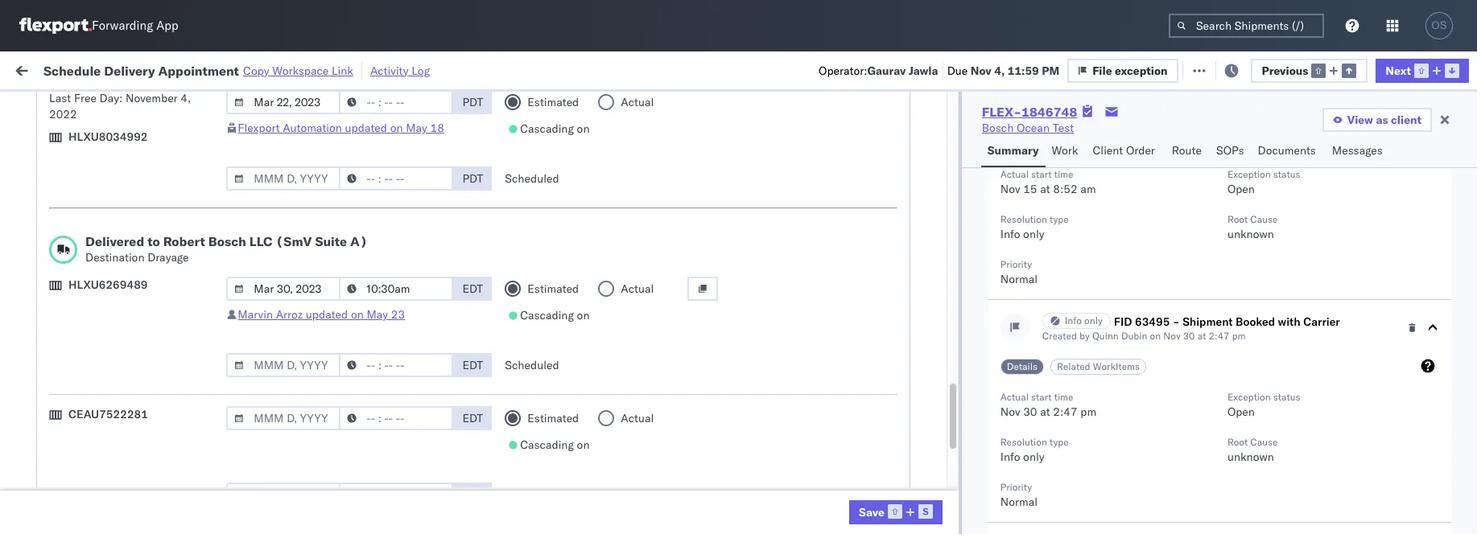 Task type: vqa. For each thing, say whether or not it's contained in the screenshot.
"Date" corresponding to Zhu
no



Task type: describe. For each thing, give the bounding box(es) containing it.
flexport automation updated on may 18 button
[[238, 121, 444, 135]]

appointment for 11:59 pm pst, dec 13, 2022
[[132, 409, 198, 423]]

previous
[[1262, 63, 1309, 78]]

automation
[[283, 121, 342, 135]]

messages button
[[1326, 136, 1392, 167]]

1 pdt from the top
[[463, 95, 483, 109]]

workitem button
[[10, 128, 236, 144]]

due nov 4, 11:59 pm
[[947, 63, 1060, 78]]

ceau7522281, for 4th the schedule pickup from los angeles, ca button from the bottom of the page
[[1001, 196, 1083, 211]]

pickup up destination
[[88, 223, 122, 238]]

mbl/mawb
[[1106, 131, 1162, 143]]

documents button
[[1252, 136, 1326, 167]]

container numbers button
[[993, 122, 1082, 151]]

marvin arroz updated on may 23
[[238, 308, 405, 322]]

resolution for 15
[[1001, 213, 1047, 225]]

4 schedule pickup from los angeles, ca from the top
[[37, 365, 217, 396]]

9 resize handle column header from the left
[[1282, 125, 1301, 535]]

3 uetu5238478 from the top
[[1087, 444, 1165, 459]]

1 edt from the top
[[463, 282, 483, 296]]

1 uetu5238478 from the top
[[1087, 374, 1165, 388]]

root for nov 30 at 2:47 pm
[[1228, 436, 1248, 448]]

import work button
[[130, 52, 211, 88]]

13, for schedule pickup from los angeles, ca
[[367, 374, 385, 388]]

robert
[[163, 233, 205, 250]]

order
[[1126, 143, 1155, 158]]

3 mmm d, yyyy text field from the top
[[227, 407, 341, 431]]

ca for 1st the schedule pickup from los angeles, ca button from the bottom's schedule pickup from los angeles, ca link
[[37, 381, 52, 396]]

activity log button
[[370, 61, 430, 80]]

3 schedule pickup from los angeles, ca from the top
[[37, 294, 217, 325]]

message
[[217, 62, 262, 77]]

3 cascading on from the top
[[520, 438, 590, 452]]

workspace
[[272, 63, 329, 78]]

3 fcl from the top
[[533, 268, 553, 282]]

forwarding app link
[[19, 18, 178, 34]]

deadline
[[261, 131, 300, 143]]

los for second the schedule pickup from los angeles, ca button from the top of the page
[[152, 223, 170, 238]]

5 resize handle column header from the left
[[681, 125, 700, 535]]

12:00 am pdt, aug 19, 2022
[[261, 161, 418, 176]]

1 horizontal spatial 30
[[1183, 330, 1195, 342]]

abcdefg78456546
[[1106, 374, 1214, 388]]

7 ocean fcl from the top
[[497, 409, 553, 424]]

11:59 pm pst, dec 13, 2022 for schedule pickup from los angeles, ca
[[261, 374, 416, 388]]

1 horizontal spatial 2:47
[[1209, 330, 1230, 342]]

message (0)
[[217, 62, 283, 77]]

at inside actual start time nov 30 at 2:47 pm
[[1040, 405, 1050, 419]]

aug
[[345, 161, 367, 176]]

ceau7522281
[[68, 407, 148, 422]]

fid 63495 - shipment booked with carrier
[[1114, 315, 1340, 329]]

30 inside actual start time nov 30 at 2:47 pm
[[1023, 405, 1037, 419]]

1 lhuu7894563, from the top
[[1001, 374, 1084, 388]]

hlxu6269489
[[68, 278, 148, 292]]

summary
[[988, 143, 1039, 158]]

1 horizontal spatial work
[[1052, 143, 1078, 158]]

15
[[1023, 182, 1037, 196]]

schedule for 11:59 pm pdt, nov 4, 2022's "schedule delivery appointment" button
[[37, 267, 85, 281]]

11:59 pm pdt, nov 4, 2022 for schedule pickup from los angeles, ca link corresponding to second the schedule pickup from los angeles, ca button from the top of the page
[[261, 232, 409, 247]]

pickup down the hlxu6269489
[[88, 294, 122, 309]]

5 ocean fcl from the top
[[497, 339, 553, 353]]

appointment for 11:59 pm pdt, nov 4, 2022
[[132, 267, 198, 281]]

import work
[[137, 62, 204, 77]]

dubin
[[1121, 330, 1148, 342]]

mode
[[497, 131, 522, 143]]

forwarding app
[[92, 18, 178, 33]]

numbers for mbl/mawb numbers
[[1165, 131, 1205, 143]]

2022 for 11:59 pm pst, dec 13, 2022's "schedule delivery appointment" button
[[388, 409, 416, 424]]

11:00 pm pst, nov 8, 2022
[[261, 339, 408, 353]]

ca for 4th the schedule pickup from los angeles, ca button from the bottom of the page's schedule pickup from los angeles, ca link
[[37, 204, 52, 219]]

actual inside actual start time nov 15 at 8:52 am
[[1001, 168, 1029, 180]]

drayage
[[147, 250, 189, 265]]

1 1889466 from the top
[[931, 374, 980, 388]]

info only
[[1065, 315, 1103, 327]]

2 lhuu7894563, from the top
[[1001, 409, 1084, 423]]

open for nov 15 at 8:52 am
[[1228, 182, 1255, 196]]

cascading for marvin arroz updated on may 23
[[520, 308, 574, 323]]

import
[[137, 62, 173, 77]]

2 resize handle column header from the left
[[413, 125, 432, 535]]

november
[[126, 91, 178, 105]]

related workitems
[[1057, 361, 1140, 373]]

6:00 am pst, dec 24, 2022
[[261, 480, 409, 495]]

-- : -- -- text field for mmm d, yyyy text box associated with arroz
[[339, 277, 454, 301]]

4 lhuu7894563, from the top
[[1001, 480, 1084, 494]]

from up ceau7522281
[[125, 365, 149, 380]]

my work
[[16, 58, 88, 81]]

root cause unknown for nov 30 at 2:47 pm
[[1228, 436, 1278, 465]]

confirm for confirm pickup from los angeles, ca
[[37, 444, 78, 459]]

4 mmm d, yyyy text field from the top
[[227, 483, 341, 507]]

filtered
[[16, 99, 55, 113]]

no
[[381, 99, 394, 112]]

flex-1846748 link
[[982, 104, 1078, 120]]

mmm d, yyyy text field for arroz
[[227, 277, 341, 301]]

schedule delivery appointment button for 11:59 pm pst, dec 13, 2022
[[37, 408, 198, 426]]

1 mmm d, yyyy text field from the top
[[227, 167, 341, 191]]

6 resize handle column header from the left
[[843, 125, 863, 535]]

1 hlxu6269489, from the top
[[1086, 196, 1169, 211]]

details
[[1007, 361, 1038, 373]]

info for nov 30 at 2:47 pm
[[1001, 450, 1020, 465]]

cause for nov 15 at 8:52 am
[[1251, 213, 1278, 225]]

dec for schedule delivery appointment
[[343, 409, 365, 424]]

created
[[1042, 330, 1077, 342]]

as
[[1376, 113, 1388, 127]]

mode button
[[489, 128, 578, 144]]

free
[[74, 91, 97, 105]]

7 resize handle column header from the left
[[973, 125, 993, 535]]

ca for confirm pickup from los angeles, ca link at the left of page
[[213, 444, 229, 459]]

2 mmm d, yyyy text field from the top
[[227, 353, 341, 378]]

1 horizontal spatial file
[[1202, 62, 1222, 77]]

start for 15
[[1031, 168, 1052, 180]]

5 fcl from the top
[[533, 339, 553, 353]]

last
[[49, 91, 71, 105]]

from up destination
[[125, 223, 149, 238]]

0 horizontal spatial file exception
[[1093, 63, 1168, 78]]

am for pst,
[[289, 480, 307, 495]]

8 resize handle column header from the left
[[1079, 125, 1098, 535]]

shipment
[[1183, 315, 1233, 329]]

at left link
[[321, 62, 331, 77]]

only for 8:52
[[1023, 227, 1045, 242]]

ceau7522281, hlxu6269489, hlxu8034992 for upload customs clearance documents link for 11:00 pm pst, nov 8, 2022
[[1001, 338, 1250, 353]]

priority normal for 30
[[1001, 481, 1038, 510]]

from down the hlxu6269489
[[125, 294, 149, 309]]

day:
[[100, 91, 123, 105]]

view
[[1348, 113, 1373, 127]]

4, for 4th the schedule pickup from los angeles, ca button from the bottom of the page
[[368, 197, 379, 211]]

updated for automation
[[345, 121, 387, 135]]

upload customs clearance documents link for 12:00 am pdt, aug 19, 2022
[[37, 152, 231, 184]]

4, right due
[[994, 63, 1005, 78]]

4 1889466 from the top
[[931, 480, 980, 495]]

9 fcl from the top
[[533, 480, 553, 495]]

am for pdt,
[[296, 161, 314, 176]]

mbl/mawb numbers button
[[1098, 128, 1285, 144]]

2022 for the upload customs clearance documents button corresponding to 11:00 pm pst, nov 8, 2022
[[380, 339, 408, 353]]

confirm for confirm delivery
[[37, 479, 78, 494]]

0 horizontal spatial gaurav
[[868, 63, 906, 78]]

my
[[16, 58, 42, 81]]

3 estimated from the top
[[528, 411, 579, 426]]

schedule delivery appointment link for 11:59 pm pst, dec 13, 2022
[[37, 408, 198, 424]]

3 lhuu7894563, from the top
[[1001, 444, 1084, 459]]

3 scheduled from the top
[[505, 488, 559, 502]]

risk
[[334, 62, 352, 77]]

Search Work text field
[[935, 58, 1111, 82]]

3 schedule pickup from los angeles, ca button from the top
[[37, 293, 231, 327]]

1 resize handle column header from the left
[[232, 125, 252, 535]]

start for 30
[[1031, 391, 1052, 403]]

11:59 pm pst, dec 13, 2022 for schedule delivery appointment
[[261, 409, 416, 424]]

work,
[[170, 99, 196, 112]]

pst, for schedule delivery appointment
[[316, 409, 341, 424]]

pdt, for third the schedule pickup from los angeles, ca button from the top of the page
[[316, 303, 342, 318]]

pdt, for 12:00 am pdt, aug 19, 2022 the upload customs clearance documents button
[[317, 161, 342, 176]]

3 hlxu6269489, from the top
[[1086, 267, 1169, 282]]

7 fcl from the top
[[533, 409, 553, 424]]

2 schedule pickup from los angeles, ca from the top
[[37, 223, 217, 254]]

schedule delivery appointment for 11:59 pm pst, dec 13, 2022
[[37, 409, 198, 423]]

3 resize handle column header from the left
[[470, 125, 489, 535]]

time for 2:47
[[1054, 391, 1074, 403]]

workitems
[[1093, 361, 1140, 373]]

flexport automation updated on may 18
[[238, 121, 444, 135]]

priority for 30
[[1001, 481, 1032, 494]]

cause for nov 30 at 2:47 pm
[[1251, 436, 1278, 448]]

ceau7522281, for 11:59 pm pdt, nov 4, 2022's "schedule delivery appointment" button
[[1001, 267, 1083, 282]]

schedule delivery appointment link for 11:59 pm pdt, nov 4, 2022
[[37, 266, 198, 282]]

test123456 for 11:00 pm pst, nov 8, 2022
[[1106, 339, 1174, 353]]

msdu7304509
[[1001, 515, 1083, 530]]

may for 23
[[367, 308, 388, 322]]

schedule for third the schedule pickup from los angeles, ca button from the top of the page
[[37, 294, 85, 309]]

at down shipment
[[1198, 330, 1206, 342]]

upload customs clearance documents for 11:00
[[37, 330, 176, 360]]

760 at risk
[[297, 62, 352, 77]]

1 horizontal spatial file exception
[[1202, 62, 1277, 77]]

pm inside actual start time nov 30 at 2:47 pm
[[1081, 405, 1097, 419]]

0 vertical spatial appointment
[[158, 62, 239, 78]]

los for third the schedule pickup from los angeles, ca button from the top of the page
[[152, 294, 170, 309]]

container numbers
[[1001, 125, 1044, 150]]

for
[[155, 99, 168, 112]]

2 fcl from the top
[[533, 197, 553, 211]]

operator
[[1309, 131, 1348, 143]]

4 edt from the top
[[463, 488, 483, 502]]

0 horizontal spatial file
[[1093, 63, 1112, 78]]

11 resize handle column header from the left
[[1436, 125, 1456, 535]]

los for 1st the schedule pickup from los angeles, ca button from the bottom
[[152, 365, 170, 380]]

llc
[[249, 233, 273, 250]]

link
[[332, 63, 353, 78]]

1893174
[[931, 516, 980, 530]]

pdt, for 11:59 pm pdt, nov 4, 2022's "schedule delivery appointment" button
[[316, 268, 342, 282]]

delivery for 11:59 pm pdt, nov 4, 2022's "schedule delivery appointment" button
[[88, 267, 129, 281]]

view as client button
[[1323, 108, 1432, 132]]

2 hlxu6269489, from the top
[[1086, 232, 1169, 246]]

clearance for 11:00 pm pst, nov 8, 2022
[[125, 330, 176, 344]]

205
[[371, 62, 392, 77]]

ceau7522281, for the upload customs clearance documents button corresponding to 11:00 pm pst, nov 8, 2022
[[1001, 338, 1083, 353]]

progress
[[252, 99, 292, 112]]

1 schedule pickup from los angeles, ca from the top
[[37, 188, 217, 219]]

8,
[[367, 339, 378, 353]]

schedule for 4th the schedule pickup from los angeles, ca button from the bottom of the page
[[37, 188, 85, 202]]

4 uetu5238478 from the top
[[1087, 480, 1165, 494]]

Search Shipments (/) text field
[[1169, 14, 1324, 38]]

los for confirm pickup from los angeles, ca button
[[145, 444, 163, 459]]

exception status open for am
[[1228, 168, 1301, 196]]

view as client
[[1348, 113, 1422, 127]]

marvin arroz updated on may 23 button
[[238, 308, 405, 322]]

1 schedule pickup from los angeles, ca button from the top
[[37, 187, 231, 221]]

only for 2:47
[[1023, 450, 1045, 465]]

8:52
[[1053, 182, 1078, 196]]

os button
[[1421, 7, 1458, 44]]

flexport
[[238, 121, 280, 135]]

1 vertical spatial info
[[1065, 315, 1082, 327]]

pickup up delivered on the top left of the page
[[88, 188, 122, 202]]

actual start time nov 30 at 2:47 pm
[[1001, 391, 1097, 419]]

0 vertical spatial documents
[[1258, 143, 1316, 158]]

type for 2:47
[[1050, 436, 1069, 448]]

schedule delivery appointment for 11:59 pm pdt, nov 4, 2022
[[37, 267, 198, 281]]

os
[[1432, 19, 1447, 31]]

may for 18
[[406, 121, 427, 135]]

previous button
[[1251, 58, 1368, 83]]

3 ocean fcl from the top
[[497, 268, 553, 282]]

2 flex-1889466 from the top
[[896, 409, 980, 424]]

4 lhuu7894563, uetu5238478 from the top
[[1001, 480, 1165, 494]]

3 1889466 from the top
[[931, 445, 980, 459]]

time for 8:52
[[1054, 168, 1074, 180]]

10 resize handle column header from the left
[[1388, 125, 1407, 535]]

19,
[[369, 161, 387, 176]]

2022 for 11:59 pm pdt, nov 4, 2022's "schedule delivery appointment" button
[[381, 268, 409, 282]]

related workitems button
[[1051, 359, 1147, 375]]

2 uetu5238478 from the top
[[1087, 409, 1165, 423]]

resolution for 30
[[1001, 436, 1047, 448]]

upload for 11:00 pm pst, nov 8, 2022
[[37, 330, 74, 344]]

ceau7522281, hlxu6269489, hlxu8034992 for schedule pickup from los angeles, ca link corresponding to second the schedule pickup from los angeles, ca button from the top of the page
[[1001, 232, 1250, 246]]

cascading for flexport automation updated on may 18
[[520, 122, 574, 136]]

delivery for confirm delivery button at the bottom left of page
[[81, 479, 122, 494]]



Task type: locate. For each thing, give the bounding box(es) containing it.
schedule pickup from los angeles, ca link for third the schedule pickup from los angeles, ca button from the top of the page
[[37, 293, 231, 326]]

2 normal from the top
[[1001, 495, 1038, 510]]

1 lhuu7894563, uetu5238478 from the top
[[1001, 374, 1165, 388]]

0 vertical spatial pm
[[1232, 330, 1246, 342]]

nov down aug
[[344, 197, 365, 211]]

bosch
[[982, 121, 1014, 135], [603, 197, 634, 211], [708, 197, 740, 211], [208, 233, 246, 250], [603, 268, 634, 282], [708, 268, 740, 282], [603, 303, 634, 318], [708, 303, 740, 318], [603, 409, 634, 424], [603, 480, 634, 495], [708, 480, 740, 495]]

2022 inside last free day: november 4, 2022
[[49, 107, 77, 122]]

schedule delivery appointment link down destination
[[37, 266, 198, 282]]

pdt
[[463, 95, 483, 109], [463, 171, 483, 186]]

ceau7522281, hlxu6269489, hlxu8034992 for schedule delivery appointment link for 11:59 pm pdt, nov 4, 2022
[[1001, 267, 1250, 282]]

1 vertical spatial schedule delivery appointment link
[[37, 408, 198, 424]]

batch action button
[[1362, 58, 1467, 82]]

ceau7522281, down 15
[[1001, 232, 1083, 246]]

time inside actual start time nov 15 at 8:52 am
[[1054, 168, 1074, 180]]

1 vertical spatial upload customs clearance documents button
[[37, 329, 231, 363]]

0 vertical spatial cascading
[[520, 122, 574, 136]]

1 schedule pickup from los angeles, ca link from the top
[[37, 187, 231, 219]]

clearance down the hlxu6269489
[[125, 330, 176, 344]]

save button
[[849, 501, 943, 525]]

time inside actual start time nov 30 at 2:47 pm
[[1054, 391, 1074, 403]]

2 open from the top
[[1228, 405, 1255, 419]]

1 start from the top
[[1031, 168, 1052, 180]]

1 flex-1889466 from the top
[[896, 374, 980, 388]]

1 horizontal spatial may
[[406, 121, 427, 135]]

schedule
[[43, 62, 101, 78], [37, 188, 85, 202], [37, 223, 85, 238], [37, 267, 85, 281], [37, 294, 85, 309], [37, 365, 85, 380], [37, 409, 85, 423]]

1 vertical spatial gaurav
[[1309, 161, 1345, 176]]

1 vertical spatial upload customs clearance documents
[[37, 330, 176, 360]]

ceau7522281, hlxu6269489, hlxu8034992 down am
[[1001, 232, 1250, 246]]

nov down -
[[1164, 330, 1181, 342]]

2 -- : -- -- text field from the top
[[339, 353, 454, 378]]

root
[[1228, 213, 1248, 225], [1228, 436, 1248, 448]]

pm
[[1232, 330, 1246, 342], [1081, 405, 1097, 419]]

1 vertical spatial normal
[[1001, 495, 1038, 510]]

updated up 11:00 pm pst, nov 8, 2022
[[306, 308, 348, 322]]

ceau7522281, hlxu6269489, hlxu8034992 for 4th the schedule pickup from los angeles, ca button from the bottom of the page's schedule pickup from los angeles, ca link
[[1001, 196, 1250, 211]]

1 vertical spatial am
[[289, 480, 307, 495]]

route
[[1172, 143, 1202, 158]]

lhuu7894563, uetu5238478
[[1001, 374, 1165, 388], [1001, 409, 1165, 423], [1001, 444, 1165, 459], [1001, 480, 1165, 494]]

time down related
[[1054, 391, 1074, 403]]

0 vertical spatial mmm d, yyyy text field
[[227, 90, 341, 114]]

work button
[[1045, 136, 1087, 167]]

1 vertical spatial jawla
[[1348, 161, 1376, 176]]

0 vertical spatial unknown
[[1228, 227, 1274, 242]]

file exception
[[1202, 62, 1277, 77], [1093, 63, 1168, 78]]

2 vertical spatial scheduled
[[505, 488, 559, 502]]

status for nov 30 at 2:47 pm
[[1274, 391, 1301, 403]]

mmm d, yyyy text field for automation
[[227, 90, 341, 114]]

2 vertical spatial cascading
[[520, 438, 574, 452]]

0 vertical spatial jawla
[[909, 63, 938, 78]]

4, left 23
[[368, 303, 379, 318]]

30 down shipment
[[1183, 330, 1195, 342]]

type down 8:52
[[1050, 213, 1069, 225]]

scheduled for marvin arroz updated on may 23
[[505, 358, 559, 373]]

2022 for second the schedule pickup from los angeles, ca button from the top of the page
[[381, 232, 409, 247]]

schedule pickup from los angeles, ca
[[37, 188, 217, 219], [37, 223, 217, 254], [37, 294, 217, 325], [37, 365, 217, 396]]

delivered
[[85, 233, 144, 250]]

schedule pickup from los angeles, ca link for 1st the schedule pickup from los angeles, ca button from the bottom
[[37, 364, 231, 397]]

schedule delivery appointment down destination
[[37, 267, 198, 281]]

nov right (smv
[[344, 232, 365, 247]]

-- : -- -- text field for 18
[[339, 167, 454, 191]]

1 vertical spatial resolution type info only
[[1001, 436, 1069, 465]]

jawla
[[909, 63, 938, 78], [1348, 161, 1376, 176]]

2:47 down fid 63495 - shipment booked with carrier
[[1209, 330, 1230, 342]]

nov up 11:00 pm pst, nov 8, 2022
[[344, 303, 365, 318]]

1 vertical spatial exception
[[1228, 391, 1271, 403]]

1 clearance from the top
[[125, 153, 176, 167]]

1 vertical spatial upload customs clearance documents link
[[37, 329, 231, 361]]

4 ceau7522281, from the top
[[1001, 303, 1083, 317]]

1 vertical spatial dec
[[343, 409, 365, 424]]

2 vertical spatial estimated
[[528, 411, 579, 426]]

resolution type info only down actual start time nov 30 at 2:47 pm
[[1001, 436, 1069, 465]]

2 vertical spatial only
[[1023, 450, 1045, 465]]

snoozed
[[337, 99, 374, 112]]

205 on track
[[371, 62, 437, 77]]

3 flex-1889466 from the top
[[896, 445, 980, 459]]

4, right for
[[181, 91, 191, 105]]

2 resolution from the top
[[1001, 436, 1047, 448]]

operator: gaurav jawla
[[819, 63, 938, 78]]

1 horizontal spatial :
[[374, 99, 377, 112]]

time up 8:52
[[1054, 168, 1074, 180]]

schedule delivery appointment button down destination
[[37, 266, 198, 284]]

nov left 8,
[[343, 339, 364, 353]]

status down with
[[1274, 391, 1301, 403]]

1 status from the top
[[1274, 168, 1301, 180]]

customs down workitem button
[[77, 153, 122, 167]]

1 schedule delivery appointment link from the top
[[37, 266, 198, 282]]

2 exception status open from the top
[[1228, 391, 1301, 419]]

schedule for 1st the schedule pickup from los angeles, ca button from the bottom
[[37, 365, 85, 380]]

copy workspace link button
[[243, 63, 353, 78]]

1 mmm d, yyyy text field from the top
[[227, 90, 341, 114]]

normal for 15
[[1001, 272, 1038, 287]]

lhuu7894563,
[[1001, 374, 1084, 388], [1001, 409, 1084, 423], [1001, 444, 1084, 459], [1001, 480, 1084, 494]]

status down documents button
[[1274, 168, 1301, 180]]

0 vertical spatial schedule delivery appointment
[[37, 267, 198, 281]]

0 vertical spatial am
[[296, 161, 314, 176]]

delivery
[[104, 62, 155, 78], [88, 267, 129, 281], [88, 409, 129, 423], [81, 479, 122, 494]]

at
[[321, 62, 331, 77], [1040, 182, 1050, 196], [1198, 330, 1206, 342], [1040, 405, 1050, 419]]

1 cascading from the top
[[520, 122, 574, 136]]

0 vertical spatial resolution
[[1001, 213, 1047, 225]]

1 unknown from the top
[[1228, 227, 1274, 242]]

2 pdt from the top
[[463, 171, 483, 186]]

1 vertical spatial status
[[1274, 391, 1301, 403]]

0 vertical spatial resolution type info only
[[1001, 213, 1069, 242]]

2:47 inside actual start time nov 30 at 2:47 pm
[[1053, 405, 1078, 419]]

schedule pickup from los angeles, ca link for 4th the schedule pickup from los angeles, ca button from the bottom of the page
[[37, 187, 231, 219]]

root cause unknown
[[1228, 213, 1278, 242], [1228, 436, 1278, 465]]

1 vertical spatial updated
[[306, 308, 348, 322]]

last free day: november 4, 2022
[[49, 91, 191, 122]]

1 vertical spatial type
[[1050, 436, 1069, 448]]

open for nov 30 at 2:47 pm
[[1228, 405, 1255, 419]]

4 11:59 pm pdt, nov 4, 2022 from the top
[[261, 303, 409, 318]]

2 1889466 from the top
[[931, 409, 980, 424]]

1 vertical spatial confirm
[[37, 479, 78, 494]]

1 vertical spatial open
[[1228, 405, 1255, 419]]

0 horizontal spatial work
[[176, 62, 204, 77]]

resize handle column header
[[232, 125, 252, 535], [413, 125, 432, 535], [470, 125, 489, 535], [575, 125, 595, 535], [681, 125, 700, 535], [843, 125, 863, 535], [973, 125, 993, 535], [1079, 125, 1098, 535], [1282, 125, 1301, 535], [1388, 125, 1407, 535], [1436, 125, 1456, 535]]

4, inside last free day: november 4, 2022
[[181, 91, 191, 105]]

sops button
[[1210, 136, 1252, 167]]

1 vertical spatial root cause unknown
[[1228, 436, 1278, 465]]

upload customs clearance documents button for 11:00 pm pst, nov 8, 2022
[[37, 329, 231, 363]]

13, for schedule delivery appointment
[[367, 409, 385, 424]]

may left 18
[[406, 121, 427, 135]]

30
[[1183, 330, 1195, 342], [1023, 405, 1037, 419]]

pickup inside button
[[81, 444, 116, 459]]

2 cascading from the top
[[520, 308, 574, 323]]

1 vertical spatial cascading on
[[520, 308, 590, 323]]

flex-1889466 button
[[871, 370, 983, 392], [871, 370, 983, 392], [871, 405, 983, 428], [871, 405, 983, 428], [871, 441, 983, 463], [871, 441, 983, 463], [871, 476, 983, 499], [871, 476, 983, 499]]

start inside actual start time nov 30 at 2:47 pm
[[1031, 391, 1052, 403]]

1 vertical spatial schedule delivery appointment
[[37, 409, 198, 423]]

1 vertical spatial 30
[[1023, 405, 1037, 419]]

client
[[1391, 113, 1422, 127]]

0 horizontal spatial exception
[[1115, 63, 1168, 78]]

1 normal from the top
[[1001, 272, 1038, 287]]

9 ocean fcl from the top
[[497, 480, 553, 495]]

0 vertical spatial 13,
[[367, 374, 385, 388]]

hlxu6269489, down ymluw236679313
[[1086, 196, 1169, 211]]

cascading on for flexport automation updated on may 18
[[520, 122, 590, 136]]

schedule delivery appointment up confirm pickup from los angeles, ca link at the left of page
[[37, 409, 198, 423]]

scheduled
[[505, 171, 559, 186], [505, 358, 559, 373], [505, 488, 559, 502]]

delivered to robert bosch llc (smv suite a) destination drayage
[[85, 233, 368, 265]]

1 vertical spatial time
[[1054, 391, 1074, 403]]

track
[[411, 62, 437, 77]]

0 horizontal spatial :
[[117, 99, 120, 112]]

to
[[147, 233, 160, 250]]

upload customs clearance documents link for 11:00 pm pst, nov 8, 2022
[[37, 329, 231, 361]]

numbers for container numbers
[[1001, 138, 1040, 150]]

2 type from the top
[[1050, 436, 1069, 448]]

2 vertical spatial appointment
[[132, 409, 198, 423]]

resolution type info only for 30
[[1001, 436, 1069, 465]]

confirm inside confirm pickup from los angeles, ca link
[[37, 444, 78, 459]]

1 resolution from the top
[[1001, 213, 1047, 225]]

client
[[1093, 143, 1123, 158]]

11:59 pm pdt, nov 4, 2022 for 4th the schedule pickup from los angeles, ca button from the bottom of the page's schedule pickup from los angeles, ca link
[[261, 197, 409, 211]]

flex-1660288
[[896, 161, 980, 176]]

confirm inside confirm delivery link
[[37, 479, 78, 494]]

info
[[1001, 227, 1020, 242], [1065, 315, 1082, 327], [1001, 450, 1020, 465]]

3 cascading from the top
[[520, 438, 574, 452]]

nov down a)
[[344, 268, 365, 282]]

file exception up mbl/mawb
[[1093, 63, 1168, 78]]

(smv
[[276, 233, 312, 250]]

forwarding
[[92, 18, 153, 33]]

delivery down confirm pickup from los angeles, ca button
[[81, 479, 122, 494]]

0 vertical spatial schedule delivery appointment button
[[37, 266, 198, 284]]

1 open from the top
[[1228, 182, 1255, 196]]

1 upload from the top
[[37, 153, 74, 167]]

1 : from the left
[[117, 99, 120, 112]]

dec left 24,
[[337, 480, 358, 495]]

work up caiu7969337
[[1052, 143, 1078, 158]]

1 vertical spatial 13,
[[367, 409, 385, 424]]

1 time from the top
[[1054, 168, 1074, 180]]

schedule for second the schedule pickup from los angeles, ca button from the top of the page
[[37, 223, 85, 238]]

1 exception from the top
[[1228, 168, 1271, 180]]

time
[[1054, 168, 1074, 180], [1054, 391, 1074, 403]]

bosch ocean test link
[[982, 120, 1074, 136]]

-- : -- -- text field for first mmm d, yyyy text field from the bottom of the page
[[339, 483, 454, 507]]

test123456 for 11:59 pm pdt, nov 4, 2022
[[1106, 303, 1174, 318]]

2022 for 4th the schedule pickup from los angeles, ca button from the bottom of the page
[[381, 197, 409, 211]]

1 priority from the top
[[1001, 258, 1032, 271]]

4, right a)
[[368, 232, 379, 247]]

1 estimated from the top
[[528, 95, 579, 109]]

upload customs clearance documents link down workitem button
[[37, 152, 231, 184]]

2 estimated from the top
[[528, 282, 579, 296]]

pickup
[[88, 188, 122, 202], [88, 223, 122, 238], [88, 294, 122, 309], [88, 365, 122, 380], [81, 444, 116, 459]]

1 vertical spatial pm
[[1081, 405, 1097, 419]]

2 13, from the top
[[367, 409, 385, 424]]

pst, for schedule pickup from los angeles, ca
[[316, 374, 341, 388]]

documents down workitem
[[37, 169, 95, 183]]

0 horizontal spatial numbers
[[1001, 138, 1040, 150]]

2022 for third the schedule pickup from los angeles, ca button from the top of the page
[[381, 303, 409, 318]]

0 vertical spatial test123456
[[1106, 303, 1174, 318]]

documents for flex-1660288
[[37, 169, 95, 183]]

0 vertical spatial work
[[176, 62, 204, 77]]

exception for pm
[[1228, 391, 1271, 403]]

1 vertical spatial scheduled
[[505, 358, 559, 373]]

2 upload customs clearance documents button from the top
[[37, 329, 231, 363]]

hlxu8034992
[[68, 130, 148, 144], [1172, 196, 1250, 211], [1172, 232, 1250, 246], [1172, 267, 1250, 282], [1172, 303, 1250, 317], [1172, 338, 1250, 353]]

0 vertical spatial 11:59 pm pst, dec 13, 2022
[[261, 374, 416, 388]]

upload customs clearance documents link down the hlxu6269489
[[37, 329, 231, 361]]

hlxu6269489,
[[1086, 196, 1169, 211], [1086, 232, 1169, 246], [1086, 267, 1169, 282], [1086, 303, 1169, 317], [1086, 338, 1169, 353]]

ceau7522281,
[[1001, 196, 1083, 211], [1001, 232, 1083, 246], [1001, 267, 1083, 282], [1001, 303, 1083, 317], [1001, 338, 1083, 353]]

nov
[[971, 63, 992, 78], [1001, 182, 1021, 196], [344, 197, 365, 211], [344, 232, 365, 247], [344, 268, 365, 282], [344, 303, 365, 318], [1164, 330, 1181, 342], [343, 339, 364, 353], [1001, 405, 1021, 419]]

batch action
[[1387, 62, 1456, 77]]

0 vertical spatial priority
[[1001, 258, 1032, 271]]

fid
[[1114, 315, 1132, 329]]

only down actual start time nov 30 at 2:47 pm
[[1023, 450, 1045, 465]]

upload customs clearance documents button down workitem button
[[37, 152, 231, 186]]

schedule delivery appointment
[[37, 267, 198, 281], [37, 409, 198, 423]]

2 lhuu7894563, uetu5238478 from the top
[[1001, 409, 1165, 423]]

ocean
[[1017, 121, 1050, 135], [497, 161, 530, 176], [497, 197, 530, 211], [637, 197, 670, 211], [743, 197, 776, 211], [497, 268, 530, 282], [637, 268, 670, 282], [743, 268, 776, 282], [497, 303, 530, 318], [637, 303, 670, 318], [743, 303, 776, 318], [497, 339, 530, 353], [497, 374, 530, 388], [497, 409, 530, 424], [637, 409, 670, 424], [497, 445, 530, 459], [497, 480, 530, 495], [637, 480, 670, 495], [743, 480, 776, 495]]

delivery inside button
[[81, 479, 122, 494]]

upload down the hlxu6269489
[[37, 330, 74, 344]]

schedule for 11:59 pm pst, dec 13, 2022's "schedule delivery appointment" button
[[37, 409, 85, 423]]

: left no
[[374, 99, 377, 112]]

0 vertical spatial -- : -- -- text field
[[339, 167, 454, 191]]

lhuu7894563, up the 'msdu7304509'
[[1001, 480, 1084, 494]]

start down details button
[[1031, 391, 1052, 403]]

ceau7522281, hlxu6269489, hlxu8034992
[[1001, 196, 1250, 211], [1001, 232, 1250, 246], [1001, 267, 1250, 282], [1001, 303, 1250, 317], [1001, 338, 1250, 353]]

gaurav down operator
[[1309, 161, 1345, 176]]

carrier
[[1304, 315, 1340, 329]]

gaurav
[[868, 63, 906, 78], [1309, 161, 1345, 176]]

3 edt from the top
[[463, 411, 483, 426]]

0 vertical spatial exception status open
[[1228, 168, 1301, 196]]

from up 'to'
[[125, 188, 149, 202]]

3 ceau7522281, from the top
[[1001, 267, 1083, 282]]

2 priority from the top
[[1001, 481, 1032, 494]]

mmm d, yyyy text field down "(0)"
[[227, 90, 341, 114]]

1 vertical spatial schedule delivery appointment button
[[37, 408, 198, 426]]

1 vertical spatial appointment
[[132, 267, 198, 281]]

0 vertical spatial pdt
[[463, 95, 483, 109]]

priority for 15
[[1001, 258, 1032, 271]]

0 vertical spatial priority normal
[[1001, 258, 1038, 287]]

test123456 down 63495
[[1106, 339, 1174, 353]]

pm down the 'related workitems' button
[[1081, 405, 1097, 419]]

4 hlxu6269489, from the top
[[1086, 303, 1169, 317]]

2 cascading on from the top
[[520, 308, 590, 323]]

4, for third the schedule pickup from los angeles, ca button from the top of the page
[[368, 303, 379, 318]]

4 fcl from the top
[[533, 303, 553, 318]]

pdt down snooze
[[463, 171, 483, 186]]

delivery up day:
[[104, 62, 155, 78]]

route button
[[1166, 136, 1210, 167]]

pst,
[[316, 339, 341, 353], [316, 374, 341, 388], [316, 409, 341, 424], [310, 480, 335, 495]]

ymluw236679313
[[1106, 161, 1210, 176]]

at inside actual start time nov 15 at 8:52 am
[[1040, 182, 1050, 196]]

resolution
[[1001, 213, 1047, 225], [1001, 436, 1047, 448]]

1 fcl from the top
[[533, 161, 553, 176]]

8 fcl from the top
[[533, 445, 553, 459]]

-- : -- -- text field for second mmm d, yyyy text field from the bottom of the page
[[339, 407, 454, 431]]

cascading on for marvin arroz updated on may 23
[[520, 308, 590, 323]]

from inside button
[[119, 444, 142, 459]]

0 vertical spatial upload
[[37, 153, 74, 167]]

-- : -- -- text field down 18
[[339, 167, 454, 191]]

schedule delivery appointment link up confirm pickup from los angeles, ca link at the left of page
[[37, 408, 198, 424]]

confirm pickup from los angeles, ca
[[37, 444, 229, 459]]

1 vertical spatial only
[[1085, 315, 1103, 327]]

1 schedule delivery appointment button from the top
[[37, 266, 198, 284]]

pdt, for second the schedule pickup from los angeles, ca button from the top of the page
[[316, 232, 342, 247]]

1 ceau7522281, hlxu6269489, hlxu8034992 from the top
[[1001, 196, 1250, 211]]

priority
[[1001, 258, 1032, 271], [1001, 481, 1032, 494]]

4 flex-1889466 from the top
[[896, 480, 980, 495]]

1 vertical spatial start
[[1031, 391, 1052, 403]]

upload customs clearance documents button for 12:00 am pdt, aug 19, 2022
[[37, 152, 231, 186]]

1 vertical spatial test123456
[[1106, 339, 1174, 353]]

schedule pickup from los angeles, ca link for second the schedule pickup from los angeles, ca button from the top of the page
[[37, 223, 231, 255]]

blocked,
[[198, 99, 239, 112]]

2 ceau7522281, hlxu6269489, hlxu8034992 from the top
[[1001, 232, 1250, 246]]

test123456 up 'created by quinn dubin on nov 30 at 2:47 pm' on the bottom of the page
[[1106, 303, 1174, 318]]

exception up mbl/mawb
[[1115, 63, 1168, 78]]

am right 6:00
[[289, 480, 307, 495]]

jawla down "messages"
[[1348, 161, 1376, 176]]

0 vertical spatial schedule delivery appointment link
[[37, 266, 198, 282]]

gaurav jawla
[[1309, 161, 1376, 176]]

2 clearance from the top
[[125, 330, 176, 344]]

5 hlxu6269489, from the top
[[1086, 338, 1169, 353]]

0 vertical spatial gaurav
[[868, 63, 906, 78]]

2 11:59 pm pdt, nov 4, 2022 from the top
[[261, 232, 409, 247]]

-- : -- -- text field
[[339, 90, 454, 114], [339, 277, 454, 301], [339, 407, 454, 431], [339, 483, 454, 507]]

hlxu6269489, down am
[[1086, 232, 1169, 246]]

2 upload from the top
[[37, 330, 74, 344]]

0 vertical spatial normal
[[1001, 272, 1038, 287]]

-- : -- -- text field down 8,
[[339, 353, 454, 378]]

24,
[[361, 480, 379, 495]]

1 vertical spatial 2:47
[[1053, 405, 1078, 419]]

delivery up confirm pickup from los angeles, ca link at the left of page
[[88, 409, 129, 423]]

6 fcl from the top
[[533, 374, 553, 388]]

0 vertical spatial upload customs clearance documents
[[37, 153, 176, 183]]

pm down fid 63495 - shipment booked with carrier
[[1232, 330, 1246, 342]]

schedule delivery appointment button for 11:59 pm pdt, nov 4, 2022
[[37, 266, 198, 284]]

bosch ocean test
[[982, 121, 1074, 135], [603, 197, 695, 211], [708, 197, 800, 211], [603, 268, 695, 282], [708, 268, 800, 282], [603, 303, 695, 318], [708, 303, 800, 318], [603, 409, 695, 424], [603, 480, 695, 495], [708, 480, 800, 495]]

workitem
[[18, 131, 60, 143]]

priority normal for 15
[[1001, 258, 1038, 287]]

1 horizontal spatial pm
[[1232, 330, 1246, 342]]

schedule pickup from los angeles, ca up delivered on the top left of the page
[[37, 188, 217, 219]]

1 cause from the top
[[1251, 213, 1278, 225]]

0 vertical spatial info
[[1001, 227, 1020, 242]]

file down search shipments (/) text box
[[1202, 62, 1222, 77]]

1 vertical spatial upload
[[37, 330, 74, 344]]

marvin
[[238, 308, 273, 322]]

nov inside actual start time nov 30 at 2:47 pm
[[1001, 405, 1021, 419]]

estimated for flexport automation updated on may 18
[[528, 95, 579, 109]]

exception status open for pm
[[1228, 391, 1301, 419]]

exception
[[1228, 168, 1271, 180], [1228, 391, 1271, 403]]

documents for flex-1846748
[[37, 346, 95, 360]]

1 resolution type info only from the top
[[1001, 213, 1069, 242]]

appointment up status : ready for work, blocked, in progress
[[158, 62, 239, 78]]

priority down 15
[[1001, 258, 1032, 271]]

0 vertical spatial clearance
[[125, 153, 176, 167]]

info up "by"
[[1065, 315, 1082, 327]]

3 lhuu7894563, uetu5238478 from the top
[[1001, 444, 1165, 459]]

exception down "booked"
[[1228, 391, 1271, 403]]

2022 for 1st the schedule pickup from los angeles, ca button from the bottom
[[388, 374, 416, 388]]

nov left 15
[[1001, 182, 1021, 196]]

bosch inside the delivered to robert bosch llc (smv suite a) destination drayage
[[208, 233, 246, 250]]

clearance for 12:00 am pdt, aug 19, 2022
[[125, 153, 176, 167]]

4 schedule pickup from los angeles, ca button from the top
[[37, 364, 231, 398]]

at right 15
[[1040, 182, 1050, 196]]

1 vertical spatial estimated
[[528, 282, 579, 296]]

0 vertical spatial confirm
[[37, 444, 78, 459]]

-- : -- -- text field for mmm d, yyyy text box for automation
[[339, 90, 454, 114]]

batch
[[1387, 62, 1418, 77]]

flex-1893174 button
[[871, 512, 983, 534], [871, 512, 983, 534]]

file exception button
[[1177, 58, 1288, 82], [1177, 58, 1288, 82], [1068, 58, 1178, 83], [1068, 58, 1178, 83]]

customs for 12:00
[[77, 153, 122, 167]]

1 type from the top
[[1050, 213, 1069, 225]]

0 vertical spatial cascading on
[[520, 122, 590, 136]]

type down actual start time nov 30 at 2:47 pm
[[1050, 436, 1069, 448]]

at down details button
[[1040, 405, 1050, 419]]

angeles, inside button
[[166, 444, 211, 459]]

2 ocean fcl from the top
[[497, 197, 553, 211]]

1 horizontal spatial gaurav
[[1309, 161, 1345, 176]]

1 -- : -- -- text field from the top
[[339, 90, 454, 114]]

lhuu7894563, down details button
[[1001, 409, 1084, 423]]

1 vertical spatial exception status open
[[1228, 391, 1301, 419]]

related
[[1057, 361, 1091, 373]]

numbers up ymluw236679313
[[1165, 131, 1205, 143]]

ceau7522281, up details
[[1001, 338, 1083, 353]]

2 upload customs clearance documents from the top
[[37, 330, 176, 360]]

1 upload customs clearance documents link from the top
[[37, 152, 231, 184]]

1 vertical spatial work
[[1052, 143, 1078, 158]]

1846748
[[1022, 104, 1078, 120], [931, 197, 980, 211], [931, 232, 980, 247], [931, 268, 980, 282], [931, 303, 980, 318], [931, 339, 980, 353]]

pdt, for 4th the schedule pickup from los angeles, ca button from the bottom of the page
[[316, 197, 342, 211]]

: for status
[[117, 99, 120, 112]]

type for 8:52
[[1050, 213, 1069, 225]]

0 vertical spatial upload customs clearance documents link
[[37, 152, 231, 184]]

status for nov 15 at 8:52 am
[[1274, 168, 1301, 180]]

root cause unknown for nov 15 at 8:52 am
[[1228, 213, 1278, 242]]

0 vertical spatial status
[[1274, 168, 1301, 180]]

1 vertical spatial root
[[1228, 436, 1248, 448]]

lhuu7894563, down details
[[1001, 374, 1084, 388]]

ceau7522281, hlxu6269489, hlxu8034992 for schedule pickup from los angeles, ca link associated with third the schedule pickup from los angeles, ca button from the top of the page
[[1001, 303, 1250, 317]]

jawla left due
[[909, 63, 938, 78]]

11:59 pm pdt, nov 4, 2022 for schedule delivery appointment link for 11:59 pm pdt, nov 4, 2022
[[261, 268, 409, 282]]

flex-1889466
[[896, 374, 980, 388], [896, 409, 980, 424], [896, 445, 980, 459], [896, 480, 980, 495]]

status
[[88, 99, 117, 112]]

2 schedule pickup from los angeles, ca button from the top
[[37, 223, 231, 256]]

schedule delivery appointment copy workspace link
[[43, 62, 353, 78]]

2 -- : -- -- text field from the top
[[339, 277, 454, 301]]

created by quinn dubin on nov 30 at 2:47 pm
[[1042, 330, 1246, 342]]

4 ocean fcl from the top
[[497, 303, 553, 318]]

1 root cause unknown from the top
[[1228, 213, 1278, 242]]

-- : -- -- text field
[[339, 167, 454, 191], [339, 353, 454, 378]]

from down ceau7522281
[[119, 444, 142, 459]]

resolution type info only for 15
[[1001, 213, 1069, 242]]

6 ocean fcl from the top
[[497, 374, 553, 388]]

upload customs clearance documents down the hlxu6269489
[[37, 330, 176, 360]]

nov right due
[[971, 63, 992, 78]]

0 vertical spatial may
[[406, 121, 427, 135]]

1 upload customs clearance documents from the top
[[37, 153, 176, 183]]

0 vertical spatial 2:47
[[1209, 330, 1230, 342]]

pdt,
[[317, 161, 342, 176], [316, 197, 342, 211], [316, 232, 342, 247], [316, 268, 342, 282], [316, 303, 342, 318]]

pdt, left a)
[[316, 232, 342, 247]]

2 scheduled from the top
[[505, 358, 559, 373]]

exception status open
[[1228, 168, 1301, 196], [1228, 391, 1301, 419]]

4, up marvin arroz updated on may 23 button
[[368, 268, 379, 282]]

1 cascading on from the top
[[520, 122, 590, 136]]

8 ocean fcl from the top
[[497, 445, 553, 459]]

exception down sops button
[[1228, 168, 1271, 180]]

0 vertical spatial scheduled
[[505, 171, 559, 186]]

nov inside actual start time nov 15 at 8:52 am
[[1001, 182, 1021, 196]]

2 schedule delivery appointment link from the top
[[37, 408, 198, 424]]

may left 23
[[367, 308, 388, 322]]

pickup up ceau7522281
[[88, 365, 122, 380]]

1 vertical spatial may
[[367, 308, 388, 322]]

0 vertical spatial root
[[1228, 213, 1248, 225]]

1 vertical spatial priority
[[1001, 481, 1032, 494]]

flexport. image
[[19, 18, 92, 34]]

pdt up snooze
[[463, 95, 483, 109]]

1 vertical spatial cause
[[1251, 436, 1278, 448]]

actual inside actual start time nov 30 at 2:47 pm
[[1001, 391, 1029, 403]]

-- : -- -- text field for 23
[[339, 353, 454, 378]]

0 vertical spatial cause
[[1251, 213, 1278, 225]]

2:47 down related
[[1053, 405, 1078, 419]]

4, for 11:59 pm pdt, nov 4, 2022's "schedule delivery appointment" button
[[368, 268, 379, 282]]

hlxu6269489, down the fid at the bottom right
[[1086, 338, 1169, 353]]

priority up the 'msdu7304509'
[[1001, 481, 1032, 494]]

filtered by:
[[16, 99, 74, 113]]

customs down the hlxu6269489
[[77, 330, 122, 344]]

0 vertical spatial updated
[[345, 121, 387, 135]]

0 horizontal spatial pm
[[1081, 405, 1097, 419]]

MMM D, YYYY text field
[[227, 90, 341, 114], [227, 277, 341, 301]]

numbers inside container numbers
[[1001, 138, 1040, 150]]

0 vertical spatial exception
[[1228, 168, 1271, 180]]

pickup down ceau7522281
[[81, 444, 116, 459]]

MMM D, YYYY text field
[[227, 167, 341, 191], [227, 353, 341, 378], [227, 407, 341, 431], [227, 483, 341, 507]]

ceau7522281, hlxu6269489, hlxu8034992 up 'workitems'
[[1001, 338, 1250, 353]]

2 vertical spatial dec
[[337, 480, 358, 495]]

1 vertical spatial customs
[[77, 330, 122, 344]]

4 resize handle column header from the left
[[575, 125, 595, 535]]

snoozed : no
[[337, 99, 394, 112]]

2 edt from the top
[[463, 358, 483, 373]]

18
[[430, 121, 444, 135]]

11:59 pm pst, dec 13, 2022 up the "6:00 am pst, dec 24, 2022"
[[261, 409, 416, 424]]

ceau7522281, hlxu6269489, hlxu8034992 up the fid at the bottom right
[[1001, 267, 1250, 282]]

hlxu6269489, up dubin
[[1086, 303, 1169, 317]]

1 schedule delivery appointment from the top
[[37, 267, 198, 281]]

info for nov 15 at 8:52 am
[[1001, 227, 1020, 242]]

los for 4th the schedule pickup from los angeles, ca button from the bottom of the page
[[152, 188, 170, 202]]

documents right sops button
[[1258, 143, 1316, 158]]

2 : from the left
[[374, 99, 377, 112]]

1 ocean fcl from the top
[[497, 161, 553, 176]]

gaurav left due
[[868, 63, 906, 78]]

details button
[[1001, 359, 1044, 375]]

schedule pickup from los angeles, ca up ceau7522281
[[37, 365, 217, 396]]

next
[[1386, 63, 1411, 78]]

1 horizontal spatial exception
[[1224, 62, 1277, 77]]

start inside actual start time nov 15 at 8:52 am
[[1031, 168, 1052, 180]]

a)
[[350, 233, 368, 250]]

scheduled for flexport automation updated on may 18
[[505, 171, 559, 186]]

11:59 pm pdt, nov 4, 2022 for schedule pickup from los angeles, ca link associated with third the schedule pickup from los angeles, ca button from the top of the page
[[261, 303, 409, 318]]

schedule pickup from los angeles, ca up the hlxu6269489
[[37, 223, 217, 254]]

unknown for pm
[[1228, 450, 1274, 465]]

ceau7522281, for third the schedule pickup from los angeles, ca button from the top of the page
[[1001, 303, 1083, 317]]

2 vertical spatial info
[[1001, 450, 1020, 465]]

0 vertical spatial type
[[1050, 213, 1069, 225]]

delivery for 11:59 pm pst, dec 13, 2022's "schedule delivery appointment" button
[[88, 409, 129, 423]]

1 vertical spatial 11:59 pm pst, dec 13, 2022
[[261, 409, 416, 424]]



